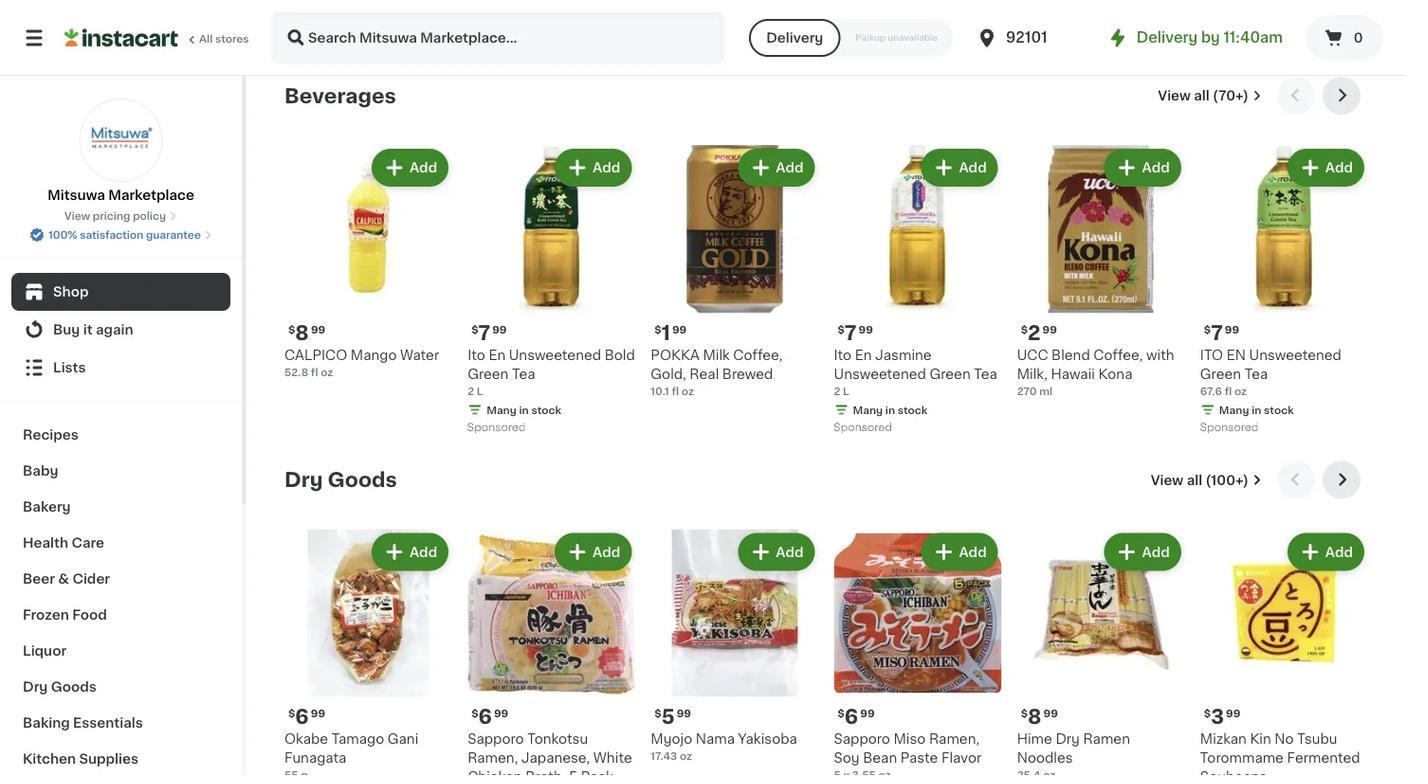 Task type: vqa. For each thing, say whether or not it's contained in the screenshot.
99
yes



Task type: locate. For each thing, give the bounding box(es) containing it.
product group containing 24.7 oz
[[468, 0, 636, 31]]

ito
[[1200, 348, 1224, 362]]

$ 8 99 up the hime
[[1021, 707, 1058, 727]]

0 vertical spatial item carousel region
[[285, 77, 1369, 446]]

1
[[662, 323, 670, 343]]

fl down calpico
[[311, 367, 318, 377]]

miso
[[894, 733, 926, 746]]

1 horizontal spatial $ 6 99
[[471, 707, 509, 727]]

0 horizontal spatial $ 6 99
[[288, 707, 325, 727]]

many down 67.6
[[1219, 405, 1249, 415]]

in for ito en unsweetened bold green tea
[[519, 405, 529, 415]]

$ up soy
[[838, 708, 845, 719]]

2 for ito en unsweetened bold green tea
[[468, 386, 474, 396]]

l
[[477, 386, 483, 396], [843, 386, 850, 396]]

en left jasmine
[[855, 348, 872, 362]]

add button
[[374, 151, 447, 185], [557, 151, 630, 185], [740, 151, 813, 185], [923, 151, 996, 185], [1106, 151, 1180, 185], [1290, 151, 1363, 185], [374, 535, 447, 569], [557, 535, 630, 569], [740, 535, 813, 569], [923, 535, 996, 569], [1106, 535, 1180, 569], [1290, 535, 1363, 569]]

many down the "ito en jasmine unsweetened green tea 2 l" at right
[[853, 405, 883, 415]]

all stores
[[199, 34, 249, 44]]

$ 8 99 for hime dry ramen noodles
[[1021, 707, 1058, 727]]

ramen, up "flavor" at the bottom
[[929, 733, 980, 746]]

en inside ito en unsweetened bold green tea 2 l
[[489, 348, 506, 362]]

kitchen supplies
[[23, 753, 138, 766]]

2 horizontal spatial fl
[[1225, 386, 1232, 396]]

unsweetened inside ito en unsweetened green tea 67.6 fl oz
[[1250, 348, 1342, 362]]

sapporo
[[468, 733, 524, 746], [834, 733, 890, 746]]

flavor
[[942, 752, 982, 765]]

1 vertical spatial $ 8 99
[[1021, 707, 1058, 727]]

tea inside the "ito en jasmine unsweetened green tea 2 l"
[[974, 367, 998, 381]]

5
[[662, 708, 675, 727], [569, 771, 578, 777]]

view left (100+)
[[1151, 474, 1184, 487]]

buy it again link
[[11, 311, 230, 349]]

1 vertical spatial item carousel region
[[285, 461, 1369, 777]]

2 6 from the left
[[478, 707, 492, 727]]

0 horizontal spatial $ 8 99
[[288, 323, 325, 343]]

ito inside the "ito en jasmine unsweetened green tea 2 l"
[[834, 348, 852, 362]]

0 horizontal spatial coffee,
[[733, 348, 783, 362]]

$ up ito
[[1204, 324, 1211, 335]]

1 en from the left
[[489, 348, 506, 362]]

99 up okabe
[[311, 708, 325, 719]]

99 right 1
[[672, 324, 687, 335]]

oz
[[493, 2, 505, 12], [321, 367, 333, 377], [682, 386, 694, 396], [1235, 386, 1247, 396], [680, 751, 692, 762]]

6 for sapporo miso ramen, soy bean paste flavor
[[845, 707, 859, 727]]

2 horizontal spatial green
[[1200, 367, 1242, 381]]

5 inside sapporo tonkotsu ramen, japanese, white chicken broth, 5 pack
[[569, 771, 578, 777]]

all
[[1194, 89, 1210, 103], [1187, 474, 1203, 487]]

oz right 67.6
[[1235, 386, 1247, 396]]

oz inside button
[[493, 2, 505, 12]]

ito inside ito en unsweetened bold green tea 2 l
[[468, 348, 485, 362]]

2 inside the "ito en jasmine unsweetened green tea 2 l"
[[834, 386, 841, 396]]

1 horizontal spatial delivery
[[1137, 31, 1198, 45]]

hime
[[1017, 733, 1053, 746]]

99 up myojo
[[677, 708, 691, 719]]

99 for ito en unsweetened bold green tea
[[492, 324, 507, 335]]

ramen, inside sapporo tonkotsu ramen, japanese, white chicken broth, 5 pack
[[468, 752, 518, 765]]

view down mitsuwa
[[64, 211, 90, 221]]

delivery for delivery by 11:40am
[[1137, 31, 1198, 45]]

add for sapporo tonkotsu ramen, japanese, white chicken broth, 5 pack
[[593, 546, 621, 559]]

99 up en on the right
[[1225, 324, 1240, 335]]

product group containing many in stock
[[834, 0, 1002, 54]]

$ inside $ 5 99
[[655, 708, 662, 719]]

add
[[410, 161, 437, 175], [593, 161, 621, 175], [776, 161, 804, 175], [959, 161, 987, 175], [1142, 161, 1170, 175], [1326, 161, 1353, 175], [410, 546, 437, 559], [593, 546, 621, 559], [776, 546, 804, 559], [959, 546, 987, 559], [1142, 546, 1170, 559], [1326, 546, 1353, 559]]

1 $ 6 99 from the left
[[288, 707, 325, 727]]

1 horizontal spatial 6
[[478, 707, 492, 727]]

1 horizontal spatial $ 8 99
[[1021, 707, 1058, 727]]

$ 6 99 up chicken
[[471, 707, 509, 727]]

0 horizontal spatial l
[[477, 386, 483, 396]]

many for ito en jasmine unsweetened green tea
[[853, 405, 883, 415]]

99 up the "ito en jasmine unsweetened green tea 2 l" at right
[[859, 324, 873, 335]]

3 $ 7 99 from the left
[[1204, 323, 1240, 343]]

green inside ito en unsweetened bold green tea 2 l
[[468, 367, 509, 381]]

milk,
[[1017, 367, 1048, 381]]

$ 6 99 up soy
[[838, 707, 875, 727]]

$
[[288, 324, 295, 335], [471, 324, 478, 335], [838, 324, 845, 335], [1021, 324, 1028, 335], [655, 324, 662, 335], [1204, 324, 1211, 335], [288, 708, 295, 719], [471, 708, 478, 719], [838, 708, 845, 719], [1021, 708, 1028, 719], [655, 708, 662, 719], [1204, 708, 1211, 719]]

coffee, up 'kona'
[[1094, 348, 1143, 362]]

1 coffee, from the left
[[1094, 348, 1143, 362]]

99 up ito en unsweetened bold green tea 2 l
[[492, 324, 507, 335]]

0 vertical spatial dry goods link
[[285, 469, 397, 492]]

2 $ 6 99 from the left
[[471, 707, 509, 727]]

fl inside ito en unsweetened green tea 67.6 fl oz
[[1225, 386, 1232, 396]]

0 horizontal spatial ramen,
[[468, 752, 518, 765]]

item carousel region
[[285, 77, 1369, 446], [285, 461, 1369, 777]]

sponsored badge image
[[468, 16, 525, 27], [1200, 16, 1258, 27], [834, 39, 891, 49], [468, 423, 525, 434], [834, 423, 891, 434], [1200, 423, 1258, 434]]

8 for hime dry ramen noodles
[[1028, 707, 1042, 727]]

2 ito from the left
[[834, 348, 852, 362]]

mitsuwa marketplace logo image
[[79, 99, 163, 182]]

en for unsweetened
[[489, 348, 506, 362]]

sponsored badge image down many in stock button
[[834, 39, 891, 49]]

99 for sapporo miso ramen, soy bean paste flavor
[[860, 708, 875, 719]]

bakery
[[23, 501, 71, 514]]

0 button
[[1306, 15, 1384, 61]]

$ 7 99 up the "ito en jasmine unsweetened green tea 2 l" at right
[[838, 323, 873, 343]]

99 up bean
[[860, 708, 875, 719]]

$ for ito en jasmine unsweetened green tea
[[838, 324, 845, 335]]

$ 6 99 up okabe
[[288, 707, 325, 727]]

0 horizontal spatial 2
[[468, 386, 474, 396]]

coffee, for 2
[[1094, 348, 1143, 362]]

1 horizontal spatial ito
[[834, 348, 852, 362]]

$ for myojo nama yakisoba
[[655, 708, 662, 719]]

en for jasmine
[[855, 348, 872, 362]]

0 horizontal spatial dry goods
[[23, 681, 96, 694]]

1 horizontal spatial 5
[[662, 708, 675, 727]]

92101 button
[[976, 11, 1090, 64]]

oz down the real
[[682, 386, 694, 396]]

1 horizontal spatial $ 7 99
[[838, 323, 873, 343]]

unsweetened right en on the right
[[1250, 348, 1342, 362]]

1 horizontal spatial green
[[930, 367, 971, 381]]

1 horizontal spatial l
[[843, 386, 850, 396]]

unsweetened left bold
[[509, 348, 601, 362]]

1 horizontal spatial 7
[[845, 323, 857, 343]]

&
[[58, 573, 69, 586]]

pricing
[[93, 211, 130, 221]]

funagata
[[285, 752, 346, 765]]

2 horizontal spatial dry
[[1056, 733, 1080, 746]]

frozen
[[23, 609, 69, 622]]

unsweetened inside ito en unsweetened bold green tea 2 l
[[509, 348, 601, 362]]

$ 7 99 up ito
[[1204, 323, 1240, 343]]

service type group
[[749, 19, 953, 57]]

product group containing 3
[[1200, 530, 1369, 777]]

pokka milk coffee, gold, real brewed 10.1 fl oz
[[651, 348, 783, 396]]

2 $ 7 99 from the left
[[838, 323, 873, 343]]

8
[[295, 323, 309, 343], [1028, 707, 1042, 727]]

8 up calpico
[[295, 323, 309, 343]]

beer & cider
[[23, 573, 110, 586]]

3 green from the left
[[1200, 367, 1242, 381]]

l inside the "ito en jasmine unsweetened green tea 2 l"
[[843, 386, 850, 396]]

3 $ 6 99 from the left
[[838, 707, 875, 727]]

5 up myojo
[[662, 708, 675, 727]]

all inside "link"
[[1187, 474, 1203, 487]]

2
[[1028, 323, 1041, 343], [468, 386, 474, 396], [834, 386, 841, 396]]

$ 7 99
[[471, 323, 507, 343], [838, 323, 873, 343], [1204, 323, 1240, 343]]

1 $ 7 99 from the left
[[471, 323, 507, 343]]

1 horizontal spatial dry
[[285, 470, 323, 490]]

view
[[1158, 89, 1191, 103], [64, 211, 90, 221], [1151, 474, 1184, 487]]

oz inside ito en unsweetened green tea 67.6 fl oz
[[1235, 386, 1247, 396]]

99 inside $ 5 99
[[677, 708, 691, 719]]

calpico
[[285, 348, 347, 362]]

0 vertical spatial dry goods
[[285, 470, 397, 490]]

product group
[[468, 0, 636, 31], [834, 0, 1002, 54], [1200, 0, 1369, 31], [285, 145, 453, 380], [468, 145, 636, 438], [651, 145, 819, 399], [834, 145, 1002, 438], [1017, 145, 1185, 399], [1200, 145, 1369, 438], [285, 530, 453, 777], [468, 530, 636, 777], [651, 530, 819, 764], [834, 530, 1002, 777], [1017, 530, 1185, 777], [1200, 530, 1369, 777]]

add button for calpico mango water
[[374, 151, 447, 185]]

pack
[[581, 771, 613, 777]]

en right water
[[489, 348, 506, 362]]

item carousel region containing beverages
[[285, 77, 1369, 446]]

2 tea from the left
[[974, 367, 998, 381]]

None search field
[[271, 11, 725, 64]]

2 horizontal spatial 2
[[1028, 323, 1041, 343]]

mizkan
[[1200, 733, 1247, 746]]

$ up calpico
[[288, 324, 295, 335]]

0 horizontal spatial dry goods link
[[11, 670, 230, 706]]

6 up okabe
[[295, 707, 309, 727]]

$ 8 99 up calpico
[[288, 323, 325, 343]]

1 horizontal spatial dry goods
[[285, 470, 397, 490]]

sapporo up soy
[[834, 733, 890, 746]]

$ for okabe tamago gani funagata
[[288, 708, 295, 719]]

$ up chicken
[[471, 708, 478, 719]]

0 vertical spatial all
[[1194, 89, 1210, 103]]

ucc
[[1017, 348, 1048, 362]]

frozen food link
[[11, 597, 230, 634]]

$ up myojo
[[655, 708, 662, 719]]

coffee, inside ucc blend coffee, with milk, hawaii kona 270 ml
[[1094, 348, 1143, 362]]

all left (70+)
[[1194, 89, 1210, 103]]

$ up okabe
[[288, 708, 295, 719]]

99 for pokka milk coffee, gold, real brewed
[[672, 324, 687, 335]]

many down ito en unsweetened bold green tea 2 l
[[487, 405, 517, 415]]

dry
[[285, 470, 323, 490], [23, 681, 48, 694], [1056, 733, 1080, 746]]

green for unsweetened
[[468, 367, 509, 381]]

1 horizontal spatial unsweetened
[[834, 367, 926, 381]]

coffee, inside pokka milk coffee, gold, real brewed 10.1 fl oz
[[733, 348, 783, 362]]

24.7 oz
[[468, 2, 505, 12]]

instacart logo image
[[64, 27, 178, 49]]

2 horizontal spatial unsweetened
[[1250, 348, 1342, 362]]

$ 1 99
[[655, 323, 687, 343]]

okabe
[[285, 733, 328, 746]]

$ for mizkan kin no tsubu torommame fermented soybeans
[[1204, 708, 1211, 719]]

many for ito en unsweetened green tea
[[1219, 405, 1249, 415]]

stock
[[898, 21, 928, 31], [531, 405, 561, 415], [898, 405, 928, 415], [1264, 405, 1294, 415]]

ramen, up chicken
[[468, 752, 518, 765]]

7 for ito en unsweetened bold green tea
[[478, 323, 490, 343]]

99 up chicken
[[494, 708, 509, 719]]

1 6 from the left
[[295, 707, 309, 727]]

lists
[[53, 361, 86, 375]]

ito right water
[[468, 348, 485, 362]]

no
[[1275, 733, 1294, 746]]

all stores link
[[64, 11, 250, 64]]

2 sapporo from the left
[[834, 733, 890, 746]]

view all (100+)
[[1151, 474, 1249, 487]]

5 down japanese,
[[569, 771, 578, 777]]

ramen,
[[929, 733, 980, 746], [468, 752, 518, 765]]

coffee, up the brewed
[[733, 348, 783, 362]]

milk
[[703, 348, 730, 362]]

1 l from the left
[[477, 386, 483, 396]]

ramen, for chicken
[[468, 752, 518, 765]]

view inside "link"
[[1151, 474, 1184, 487]]

6 for okabe tamago gani funagata
[[295, 707, 309, 727]]

green for jasmine
[[930, 367, 971, 381]]

many in stock
[[853, 21, 928, 31], [487, 405, 561, 415], [853, 405, 928, 415], [1219, 405, 1294, 415]]

3 6 from the left
[[845, 707, 859, 727]]

$ for sapporo tonkotsu ramen, japanese, white chicken broth, 5 pack
[[471, 708, 478, 719]]

99 for myojo nama yakisoba
[[677, 708, 691, 719]]

ramen, inside sapporo miso ramen, soy bean paste flavor
[[929, 733, 980, 746]]

0 vertical spatial view
[[1158, 89, 1191, 103]]

0 horizontal spatial tea
[[512, 367, 535, 381]]

0 vertical spatial goods
[[328, 470, 397, 490]]

0 horizontal spatial sapporo
[[468, 733, 524, 746]]

7 up the "ito en jasmine unsweetened green tea 2 l" at right
[[845, 323, 857, 343]]

1 vertical spatial dry goods
[[23, 681, 96, 694]]

1 vertical spatial 8
[[1028, 707, 1042, 727]]

1 horizontal spatial 2
[[834, 386, 841, 396]]

0 horizontal spatial green
[[468, 367, 509, 381]]

baking essentials
[[23, 717, 143, 730]]

1 horizontal spatial coffee,
[[1094, 348, 1143, 362]]

0 horizontal spatial en
[[489, 348, 506, 362]]

7
[[478, 323, 490, 343], [845, 323, 857, 343], [1211, 323, 1223, 343]]

1 7 from the left
[[478, 323, 490, 343]]

1 horizontal spatial tea
[[974, 367, 998, 381]]

2 for ito en jasmine unsweetened green tea
[[834, 386, 841, 396]]

0 horizontal spatial 8
[[295, 323, 309, 343]]

$ up mizkan
[[1204, 708, 1211, 719]]

2 vertical spatial view
[[1151, 474, 1184, 487]]

en
[[489, 348, 506, 362], [855, 348, 872, 362]]

oz down calpico
[[321, 367, 333, 377]]

add for pokka milk coffee, gold, real brewed
[[776, 161, 804, 175]]

0 horizontal spatial 7
[[478, 323, 490, 343]]

6 up chicken
[[478, 707, 492, 727]]

99 up ucc
[[1043, 324, 1057, 335]]

0 horizontal spatial ito
[[468, 348, 485, 362]]

oz inside calpico mango water 52.8 fl oz
[[321, 367, 333, 377]]

2 item carousel region from the top
[[285, 461, 1369, 777]]

tea inside ito en unsweetened bold green tea 2 l
[[512, 367, 535, 381]]

2 inside ito en unsweetened bold green tea 2 l
[[468, 386, 474, 396]]

item carousel region containing dry goods
[[285, 461, 1369, 777]]

99 inside $ 3 99
[[1226, 708, 1241, 719]]

$ 3 99
[[1204, 708, 1241, 727]]

8 up the hime
[[1028, 707, 1042, 727]]

tea for ito en jasmine unsweetened green tea
[[974, 367, 998, 381]]

$ up ucc
[[1021, 324, 1028, 335]]

$ 6 99 for sapporo tonkotsu ramen, japanese, white chicken broth, 5 pack
[[471, 707, 509, 727]]

0 horizontal spatial goods
[[51, 681, 96, 694]]

add for okabe tamago gani funagata
[[410, 546, 437, 559]]

2 7 from the left
[[845, 323, 857, 343]]

lists link
[[11, 349, 230, 387]]

0 horizontal spatial delivery
[[766, 31, 824, 45]]

$ inside $ 1 99
[[655, 324, 662, 335]]

en inside the "ito en jasmine unsweetened green tea 2 l"
[[855, 348, 872, 362]]

$ 6 99 for okabe tamago gani funagata
[[288, 707, 325, 727]]

add for sapporo miso ramen, soy bean paste flavor
[[959, 546, 987, 559]]

oz inside myojo nama yakisoba 17.43 oz
[[680, 751, 692, 762]]

99 inside $ 1 99
[[672, 324, 687, 335]]

1 item carousel region from the top
[[285, 77, 1369, 446]]

99 for ito en unsweetened green tea
[[1225, 324, 1240, 335]]

3 tea from the left
[[1245, 367, 1268, 381]]

$ up the hime
[[1021, 708, 1028, 719]]

2 horizontal spatial 7
[[1211, 323, 1223, 343]]

1 horizontal spatial ramen,
[[929, 733, 980, 746]]

1 vertical spatial dry
[[23, 681, 48, 694]]

product group containing 5
[[651, 530, 819, 764]]

coffee, for 1
[[733, 348, 783, 362]]

1 tea from the left
[[512, 367, 535, 381]]

2 green from the left
[[930, 367, 971, 381]]

1 vertical spatial all
[[1187, 474, 1203, 487]]

all left (100+)
[[1187, 474, 1203, 487]]

2 horizontal spatial tea
[[1245, 367, 1268, 381]]

0 vertical spatial 5
[[662, 708, 675, 727]]

$ up the "ito en jasmine unsweetened green tea 2 l" at right
[[838, 324, 845, 335]]

many right delivery button
[[853, 21, 883, 31]]

7 up ito en unsweetened bold green tea 2 l
[[478, 323, 490, 343]]

3
[[1211, 708, 1224, 727]]

l inside ito en unsweetened bold green tea 2 l
[[477, 386, 483, 396]]

$ inside $ 3 99
[[1204, 708, 1211, 719]]

green inside the "ito en jasmine unsweetened green tea 2 l"
[[930, 367, 971, 381]]

view pricing policy link
[[64, 209, 177, 224]]

oz right 17.43
[[680, 751, 692, 762]]

1 horizontal spatial dry goods link
[[285, 469, 397, 492]]

2 l from the left
[[843, 386, 850, 396]]

$ 8 99 for calpico mango water
[[288, 323, 325, 343]]

1 green from the left
[[468, 367, 509, 381]]

health
[[23, 537, 68, 550]]

1 sapporo from the left
[[468, 733, 524, 746]]

99
[[311, 324, 325, 335], [492, 324, 507, 335], [859, 324, 873, 335], [1043, 324, 1057, 335], [672, 324, 687, 335], [1225, 324, 1240, 335], [311, 708, 325, 719], [494, 708, 509, 719], [860, 708, 875, 719], [1044, 708, 1058, 719], [677, 708, 691, 719], [1226, 708, 1241, 719]]

2 horizontal spatial $ 7 99
[[1204, 323, 1240, 343]]

1 ito from the left
[[468, 348, 485, 362]]

sapporo inside sapporo tonkotsu ramen, japanese, white chicken broth, 5 pack
[[468, 733, 524, 746]]

0 horizontal spatial $ 7 99
[[471, 323, 507, 343]]

99 right the '3'
[[1226, 708, 1241, 719]]

0 horizontal spatial unsweetened
[[509, 348, 601, 362]]

policy
[[133, 211, 166, 221]]

ito left jasmine
[[834, 348, 852, 362]]

view left (70+)
[[1158, 89, 1191, 103]]

1 horizontal spatial goods
[[328, 470, 397, 490]]

1 horizontal spatial en
[[855, 348, 872, 362]]

1 vertical spatial 5
[[569, 771, 578, 777]]

1 vertical spatial dry goods link
[[11, 670, 230, 706]]

$ up pokka
[[655, 324, 662, 335]]

delivery inside button
[[766, 31, 824, 45]]

unsweetened down jasmine
[[834, 367, 926, 381]]

2 horizontal spatial 6
[[845, 707, 859, 727]]

0 horizontal spatial fl
[[311, 367, 318, 377]]

99 up the hime
[[1044, 708, 1058, 719]]

$ inside $ 2 99
[[1021, 324, 1028, 335]]

oz right 24.7
[[493, 2, 505, 12]]

1 vertical spatial ramen,
[[468, 752, 518, 765]]

sapporo inside sapporo miso ramen, soy bean paste flavor
[[834, 733, 890, 746]]

fl right 10.1
[[672, 386, 679, 396]]

$ 7 99 for ito en jasmine unsweetened green tea
[[838, 323, 873, 343]]

2 vertical spatial dry
[[1056, 733, 1080, 746]]

6
[[295, 707, 309, 727], [478, 707, 492, 727], [845, 707, 859, 727]]

green inside ito en unsweetened green tea 67.6 fl oz
[[1200, 367, 1242, 381]]

calpico mango water 52.8 fl oz
[[285, 348, 439, 377]]

stock for ito en jasmine unsweetened green tea
[[898, 405, 928, 415]]

2 coffee, from the left
[[733, 348, 783, 362]]

3 7 from the left
[[1211, 323, 1223, 343]]

$ up ito en unsweetened bold green tea 2 l
[[471, 324, 478, 335]]

add for mizkan kin no tsubu torommame fermented soybeans
[[1326, 546, 1353, 559]]

1 horizontal spatial sapporo
[[834, 733, 890, 746]]

99 for mizkan kin no tsubu torommame fermented soybeans
[[1226, 708, 1241, 719]]

99 inside $ 2 99
[[1043, 324, 1057, 335]]

sapporo up chicken
[[468, 733, 524, 746]]

green
[[468, 367, 509, 381], [930, 367, 971, 381], [1200, 367, 1242, 381]]

$ 7 99 up ito en unsweetened bold green tea 2 l
[[471, 323, 507, 343]]

add button for sapporo tonkotsu ramen, japanese, white chicken broth, 5 pack
[[557, 535, 630, 569]]

0 horizontal spatial 6
[[295, 707, 309, 727]]

2 horizontal spatial $ 6 99
[[838, 707, 875, 727]]

1 horizontal spatial fl
[[672, 386, 679, 396]]

buy
[[53, 323, 80, 337]]

recipes link
[[11, 417, 230, 453]]

0 vertical spatial 8
[[295, 323, 309, 343]]

fl right 67.6
[[1225, 386, 1232, 396]]

tea
[[512, 367, 535, 381], [974, 367, 998, 381], [1245, 367, 1268, 381]]

0 vertical spatial $ 8 99
[[288, 323, 325, 343]]

product group containing 2
[[1017, 145, 1185, 399]]

broth,
[[526, 771, 566, 777]]

0 vertical spatial ramen,
[[929, 733, 980, 746]]

baking essentials link
[[11, 706, 230, 742]]

2 en from the left
[[855, 348, 872, 362]]

$ 8 99
[[288, 323, 325, 343], [1021, 707, 1058, 727]]

sponsored badge image down ito en unsweetened bold green tea 2 l
[[468, 423, 525, 434]]

0 horizontal spatial 5
[[569, 771, 578, 777]]

1 horizontal spatial 8
[[1028, 707, 1042, 727]]

view for dry goods
[[1151, 474, 1184, 487]]

6 up soy
[[845, 707, 859, 727]]

99 up calpico
[[311, 324, 325, 335]]

99 for ito en jasmine unsweetened green tea
[[859, 324, 873, 335]]

99 for okabe tamago gani funagata
[[311, 708, 325, 719]]

7 up ito
[[1211, 323, 1223, 343]]

$ 7 99 for ito en unsweetened bold green tea
[[471, 323, 507, 343]]



Task type: describe. For each thing, give the bounding box(es) containing it.
jasmine
[[875, 348, 932, 362]]

delivery for delivery
[[766, 31, 824, 45]]

sapporo for soy
[[834, 733, 890, 746]]

beverages link
[[285, 85, 396, 107]]

100% satisfaction guarantee button
[[29, 224, 212, 243]]

fermented
[[1287, 752, 1361, 765]]

in for ito en jasmine unsweetened green tea
[[886, 405, 895, 415]]

$ for ito en unsweetened bold green tea
[[471, 324, 478, 335]]

ito en jasmine unsweetened green tea 2 l
[[834, 348, 998, 396]]

ito for ito en unsweetened bold green tea
[[468, 348, 485, 362]]

delivery by 11:40am link
[[1107, 27, 1283, 49]]

bakery link
[[11, 489, 230, 525]]

okabe tamago gani funagata
[[285, 733, 419, 765]]

kitchen
[[23, 753, 76, 766]]

sponsored badge image up by
[[1200, 16, 1258, 27]]

baking
[[23, 717, 70, 730]]

in inside button
[[886, 21, 895, 31]]

$ for ucc blend coffee, with milk, hawaii kona
[[1021, 324, 1028, 335]]

en
[[1227, 348, 1246, 362]]

paste
[[901, 752, 938, 765]]

nama
[[696, 733, 735, 746]]

$ 2 99
[[1021, 323, 1057, 343]]

fl inside calpico mango water 52.8 fl oz
[[311, 367, 318, 377]]

$ 6 99 for sapporo miso ramen, soy bean paste flavor
[[838, 707, 875, 727]]

many inside button
[[853, 21, 883, 31]]

all for 7
[[1194, 89, 1210, 103]]

tea inside ito en unsweetened green tea 67.6 fl oz
[[1245, 367, 1268, 381]]

8 for calpico mango water
[[295, 323, 309, 343]]

add button for ucc blend coffee, with milk, hawaii kona
[[1106, 151, 1180, 185]]

sapporo for japanese,
[[468, 733, 524, 746]]

l for ito en unsweetened bold green tea
[[477, 386, 483, 396]]

stock for ito en unsweetened green tea
[[1264, 405, 1294, 415]]

frozen food
[[23, 609, 107, 622]]

$ for ito en unsweetened green tea
[[1204, 324, 1211, 335]]

6 for sapporo tonkotsu ramen, japanese, white chicken broth, 5 pack
[[478, 707, 492, 727]]

67.6
[[1200, 386, 1222, 396]]

recipes
[[23, 429, 78, 442]]

$ for calpico mango water
[[288, 324, 295, 335]]

0 vertical spatial dry
[[285, 470, 323, 490]]

japanese,
[[521, 752, 590, 765]]

add button for sapporo miso ramen, soy bean paste flavor
[[923, 535, 996, 569]]

$ 7 99 for ito en unsweetened green tea
[[1204, 323, 1240, 343]]

with
[[1147, 348, 1175, 362]]

view for beverages
[[1158, 89, 1191, 103]]

unsweetened inside the "ito en jasmine unsweetened green tea 2 l"
[[834, 367, 926, 381]]

satisfaction
[[80, 230, 143, 240]]

blend
[[1052, 348, 1090, 362]]

bold
[[605, 348, 635, 362]]

add button for hime dry ramen noodles
[[1106, 535, 1180, 569]]

dry inside hime dry ramen noodles
[[1056, 733, 1080, 746]]

many in stock for green
[[1219, 405, 1294, 415]]

health care
[[23, 537, 104, 550]]

all
[[199, 34, 213, 44]]

add for myojo nama yakisoba
[[776, 546, 804, 559]]

tamago
[[332, 733, 384, 746]]

shop
[[53, 285, 89, 299]]

again
[[96, 323, 133, 337]]

Search field
[[273, 13, 723, 63]]

myojo
[[651, 733, 693, 746]]

sponsored badge image down the "ito en jasmine unsweetened green tea 2 l" at right
[[834, 423, 891, 434]]

sponsored badge image down 67.6
[[1200, 423, 1258, 434]]

ito en unsweetened bold green tea 2 l
[[468, 348, 635, 396]]

tonkotsu
[[527, 733, 588, 746]]

l for ito en jasmine unsweetened green tea
[[843, 386, 850, 396]]

unsweetened for green
[[509, 348, 601, 362]]

tea for ito en unsweetened bold green tea
[[512, 367, 535, 381]]

stores
[[215, 34, 249, 44]]

mango
[[351, 348, 397, 362]]

torommame
[[1200, 752, 1284, 765]]

kin
[[1250, 733, 1272, 746]]

$ for sapporo miso ramen, soy bean paste flavor
[[838, 708, 845, 719]]

add for hime dry ramen noodles
[[1142, 546, 1170, 559]]

270
[[1017, 386, 1037, 396]]

stock for ito en unsweetened bold green tea
[[531, 405, 561, 415]]

1 vertical spatial goods
[[51, 681, 96, 694]]

add for calpico mango water
[[410, 161, 437, 175]]

sponsored badge image down "24.7 oz"
[[468, 16, 525, 27]]

17.43
[[651, 751, 677, 762]]

cider
[[72, 573, 110, 586]]

99 for ucc blend coffee, with milk, hawaii kona
[[1043, 324, 1057, 335]]

many for ito en unsweetened bold green tea
[[487, 405, 517, 415]]

marketplace
[[108, 189, 194, 202]]

7 for ito en unsweetened green tea
[[1211, 323, 1223, 343]]

water
[[400, 348, 439, 362]]

add for ucc blend coffee, with milk, hawaii kona
[[1142, 161, 1170, 175]]

99 for sapporo tonkotsu ramen, japanese, white chicken broth, 5 pack
[[494, 708, 509, 719]]

24.7 oz button
[[468, 0, 636, 14]]

buy it again
[[53, 323, 133, 337]]

product group containing 1
[[651, 145, 819, 399]]

guarantee
[[146, 230, 201, 240]]

92101
[[1006, 31, 1048, 45]]

0 horizontal spatial dry
[[23, 681, 48, 694]]

hime dry ramen noodles
[[1017, 733, 1130, 765]]

it
[[83, 323, 93, 337]]

24.7
[[468, 2, 490, 12]]

brewed
[[723, 367, 773, 381]]

many in stock inside button
[[853, 21, 928, 31]]

(70+)
[[1213, 89, 1249, 103]]

stock inside button
[[898, 21, 928, 31]]

real
[[690, 367, 719, 381]]

add button for pokka milk coffee, gold, real brewed
[[740, 151, 813, 185]]

$ for hime dry ramen noodles
[[1021, 708, 1028, 719]]

supplies
[[79, 753, 138, 766]]

$ 5 99
[[655, 708, 691, 727]]

noodles
[[1017, 752, 1073, 765]]

health care link
[[11, 525, 230, 561]]

liquor
[[23, 645, 66, 658]]

ramen, for paste
[[929, 733, 980, 746]]

7 for ito en jasmine unsweetened green tea
[[845, 323, 857, 343]]

ramen
[[1083, 733, 1130, 746]]

sapporo miso ramen, soy bean paste flavor
[[834, 733, 982, 765]]

add button for mizkan kin no tsubu torommame fermented soybeans
[[1290, 535, 1363, 569]]

many in stock for bold
[[487, 405, 561, 415]]

1 vertical spatial view
[[64, 211, 90, 221]]

0
[[1354, 31, 1363, 45]]

kitchen supplies link
[[11, 742, 230, 777]]

fl inside pokka milk coffee, gold, real brewed 10.1 fl oz
[[672, 386, 679, 396]]

baby link
[[11, 453, 230, 489]]

99 for calpico mango water
[[311, 324, 325, 335]]

chicken
[[468, 771, 522, 777]]

$ for pokka milk coffee, gold, real brewed
[[655, 324, 662, 335]]

unsweetened for tea
[[1250, 348, 1342, 362]]

52.8
[[285, 367, 308, 377]]

liquor link
[[11, 634, 230, 670]]

essentials
[[73, 717, 143, 730]]

dry goods inside item carousel 'region'
[[285, 470, 397, 490]]

sapporo tonkotsu ramen, japanese, white chicken broth, 5 pack
[[468, 733, 632, 777]]

11:40am
[[1224, 31, 1283, 45]]

food
[[72, 609, 107, 622]]

100%
[[48, 230, 77, 240]]

99 for hime dry ramen noodles
[[1044, 708, 1058, 719]]

all for 3
[[1187, 474, 1203, 487]]

10.1
[[651, 386, 669, 396]]

bean
[[863, 752, 897, 765]]

oz inside pokka milk coffee, gold, real brewed 10.1 fl oz
[[682, 386, 694, 396]]

add button for myojo nama yakisoba
[[740, 535, 813, 569]]

goods inside item carousel 'region'
[[328, 470, 397, 490]]

many in stock for unsweetened
[[853, 405, 928, 415]]

kona
[[1099, 367, 1133, 381]]

in for ito en unsweetened green tea
[[1252, 405, 1262, 415]]

mitsuwa marketplace link
[[48, 99, 194, 205]]

delivery by 11:40am
[[1137, 31, 1283, 45]]

soybeans
[[1200, 771, 1267, 777]]

add button for okabe tamago gani funagata
[[374, 535, 447, 569]]

ito for ito en jasmine unsweetened green tea
[[834, 348, 852, 362]]

gani
[[388, 733, 419, 746]]

mizkan kin no tsubu torommame fermented soybeans
[[1200, 733, 1361, 777]]

tsubu
[[1298, 733, 1338, 746]]

myojo nama yakisoba 17.43 oz
[[651, 733, 797, 762]]

beer
[[23, 573, 55, 586]]

soy
[[834, 752, 860, 765]]

baby
[[23, 465, 58, 478]]

delivery button
[[749, 19, 841, 57]]



